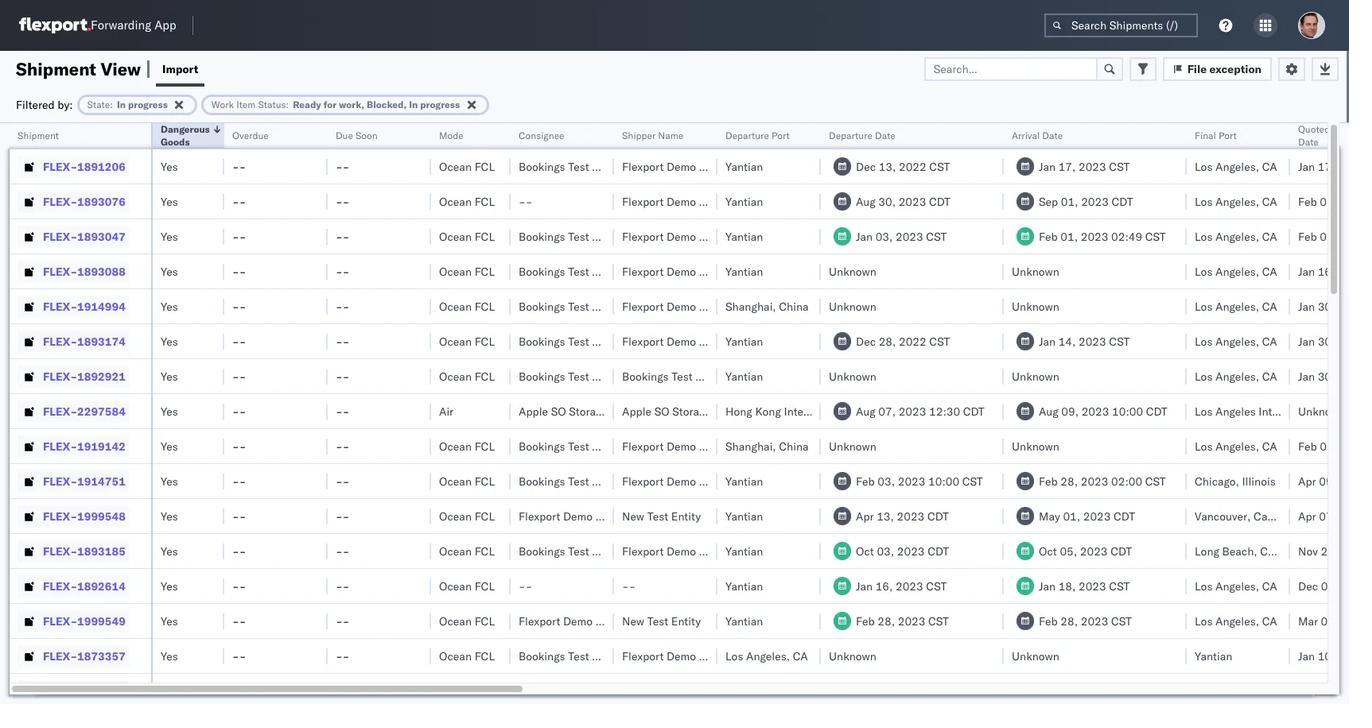 Task type: locate. For each thing, give the bounding box(es) containing it.
4 ocean fcl from the top
[[439, 265, 495, 279]]

progress up mode
[[420, 98, 460, 110]]

16, down 02, on the top of the page
[[1318, 265, 1335, 279]]

07, up 20,
[[1319, 510, 1337, 524]]

7 ocean from the top
[[439, 370, 472, 384]]

departure port
[[726, 130, 790, 142]]

2023 up apr 13, 2023 cdt at the right bottom of page
[[898, 475, 926, 489]]

6 flex- from the top
[[43, 335, 77, 349]]

apple so storage (do not use)
[[519, 405, 690, 419], [622, 405, 794, 419]]

17, for 20
[[1318, 160, 1335, 174]]

1 vertical spatial 13,
[[877, 510, 894, 524]]

yes for flex-1914751
[[161, 475, 178, 489]]

final
[[1195, 130, 1217, 142]]

1 horizontal spatial 05,
[[1319, 475, 1337, 489]]

cdt down feb 03, 2023 10:00 cst
[[928, 510, 949, 524]]

los angeles, ca for 1893174
[[1195, 335, 1278, 349]]

2022 up aug 07, 2023 12:30 cdt
[[899, 335, 927, 349]]

flexport demo shipper co. for 1914994
[[622, 300, 757, 314]]

yantian for dec 28, 2022 cst
[[726, 335, 763, 349]]

test for flex-1914751
[[568, 475, 589, 489]]

06,
[[1320, 230, 1338, 244], [1320, 440, 1338, 454]]

11 ocean from the top
[[439, 545, 472, 559]]

04,
[[1321, 580, 1339, 594]]

apr up 'apr 07, 20'
[[1299, 475, 1317, 489]]

30,
[[879, 195, 896, 209], [1318, 300, 1335, 314], [1318, 335, 1335, 349], [1318, 370, 1335, 384]]

demo for 1893047
[[667, 230, 696, 244]]

1 horizontal spatial 16,
[[1318, 265, 1335, 279]]

1 vertical spatial 05,
[[1060, 545, 1077, 559]]

0 vertical spatial 03,
[[876, 230, 893, 244]]

resize handle column header
[[132, 123, 151, 705], [205, 123, 224, 705], [309, 123, 328, 705], [412, 123, 431, 705], [492, 123, 511, 705], [595, 123, 614, 705], [699, 123, 718, 705], [802, 123, 821, 705], [985, 123, 1004, 705], [1168, 123, 1187, 705], [1272, 123, 1291, 705]]

1 2022 from the top
[[899, 160, 927, 174]]

0 horizontal spatial 05,
[[1060, 545, 1077, 559]]

bookings test consignee for flex-1891206
[[519, 160, 646, 174]]

0 vertical spatial 07,
[[879, 405, 896, 419]]

12 yes from the top
[[161, 545, 178, 559]]

feb down jan 18, 2023 cst
[[1039, 615, 1058, 629]]

2023 right 18,
[[1079, 580, 1107, 594]]

0 horizontal spatial port
[[772, 130, 790, 142]]

feb 01, 2023 02:49 cst
[[1039, 230, 1166, 244]]

28, up may 01, 2023 cdt
[[1061, 475, 1078, 489]]

2 shanghai, china from the top
[[726, 440, 809, 454]]

1 vertical spatial 03,
[[878, 475, 895, 489]]

flex- down shipment button
[[43, 160, 77, 174]]

for
[[324, 98, 337, 110]]

1 yes from the top
[[161, 160, 178, 174]]

apple
[[519, 405, 548, 419], [622, 405, 652, 419]]

0 horizontal spatial apple
[[519, 405, 548, 419]]

2023 right 09,
[[1082, 405, 1110, 419]]

0 vertical spatial china
[[779, 300, 809, 314]]

2 ocean fcl from the top
[[439, 195, 495, 209]]

8 resize handle column header from the left
[[802, 123, 821, 705]]

departure right name at top
[[726, 130, 769, 142]]

shipper for flex-1914751
[[699, 475, 738, 489]]

8 yes from the top
[[161, 405, 178, 419]]

2 use) from the left
[[765, 405, 794, 419]]

0 vertical spatial 16,
[[1318, 265, 1335, 279]]

2 progress from the left
[[420, 98, 460, 110]]

10 bookings test consignee from the top
[[519, 650, 646, 664]]

demo for 1891206
[[667, 160, 696, 174]]

aug left 12:30
[[856, 405, 876, 419]]

co.
[[741, 160, 757, 174], [741, 195, 757, 209], [741, 230, 757, 244], [741, 265, 757, 279], [741, 300, 757, 314], [741, 335, 757, 349], [741, 440, 757, 454], [741, 475, 757, 489], [638, 510, 653, 524], [741, 545, 757, 559], [638, 615, 653, 629], [741, 650, 757, 664]]

1 fcl from the top
[[475, 160, 495, 174]]

flex- down flex-1999548 button
[[43, 545, 77, 559]]

03, for oct
[[877, 545, 894, 559]]

yes for flex-1919142
[[161, 440, 178, 454]]

flexport for 1893076
[[622, 195, 664, 209]]

12 ocean fcl from the top
[[439, 580, 495, 594]]

fcl for flex-1891206
[[475, 160, 495, 174]]

01, down sep 01, 2023 cdt at the right of the page
[[1061, 230, 1078, 244]]

01,
[[1061, 195, 1079, 209], [1061, 230, 1078, 244], [1063, 510, 1081, 524], [1321, 615, 1339, 629]]

resize handle column header for departure date
[[985, 123, 1004, 705]]

ca
[[1263, 160, 1278, 174], [1263, 195, 1278, 209], [1263, 230, 1278, 244], [1263, 265, 1278, 279], [1263, 300, 1278, 314], [1263, 335, 1278, 349], [1263, 370, 1278, 384], [1263, 440, 1278, 454], [1263, 580, 1278, 594], [1263, 615, 1278, 629], [793, 650, 808, 664]]

10:00 right 09,
[[1112, 405, 1143, 419]]

2 vertical spatial jan 30, 20
[[1299, 370, 1349, 384]]

0 horizontal spatial date
[[875, 130, 896, 142]]

1873357
[[77, 650, 126, 664]]

flex- up flex-1893047 button in the left of the page
[[43, 195, 77, 209]]

yes for flex-1893076
[[161, 195, 178, 209]]

10 resize handle column header from the left
[[1168, 123, 1187, 705]]

12 fcl from the top
[[475, 580, 495, 594]]

arrival date button
[[1004, 127, 1171, 142]]

apr 13, 2023 cdt
[[856, 510, 949, 524]]

1893185
[[77, 545, 126, 559]]

1 horizontal spatial in
[[409, 98, 418, 110]]

co. for 1893088
[[741, 265, 757, 279]]

test for flex-1891206
[[568, 160, 589, 174]]

ocean for 1873357
[[439, 650, 472, 664]]

flex- up flex-1893174 button
[[43, 300, 77, 314]]

flexport demo shipper co. for 1893185
[[622, 545, 757, 559]]

2 date from the left
[[1043, 130, 1063, 142]]

20,
[[1321, 545, 1338, 559]]

20 for 1919142
[[1341, 440, 1349, 454]]

2 vertical spatial china
[[779, 440, 809, 454]]

2 fcl from the top
[[475, 195, 495, 209]]

jan 14, 2023 cst
[[1039, 335, 1130, 349]]

shipment
[[16, 58, 96, 80], [18, 130, 59, 142]]

0 horizontal spatial 07,
[[879, 405, 896, 419]]

aug left 09,
[[1039, 405, 1059, 419]]

1 vertical spatial 2022
[[899, 335, 927, 349]]

06, for yantian
[[1320, 230, 1338, 244]]

14 ocean from the top
[[439, 650, 472, 664]]

yantian for aug 30, 2023 cdt
[[726, 195, 763, 209]]

1914751
[[77, 475, 126, 489]]

0 vertical spatial shanghai,
[[726, 300, 776, 314]]

2 feb 06, 20 from the top
[[1299, 440, 1349, 454]]

yes for flex-1999549
[[161, 615, 178, 629]]

flexport for 1893088
[[622, 265, 664, 279]]

feb 28, 2023 cst down jan 18, 2023 cst
[[1039, 615, 1132, 629]]

2023 down apr 13, 2023 cdt at the right bottom of page
[[897, 545, 925, 559]]

flex- inside 'button'
[[43, 440, 77, 454]]

3 bookings test consignee from the top
[[519, 265, 646, 279]]

01, right mar
[[1321, 615, 1339, 629]]

03, up apr 13, 2023 cdt at the right bottom of page
[[878, 475, 895, 489]]

1 resize handle column header from the left
[[132, 123, 151, 705]]

1 horizontal spatial progress
[[420, 98, 460, 110]]

1 vertical spatial shanghai, china
[[726, 440, 809, 454]]

1 vertical spatial feb 06, 20
[[1299, 440, 1349, 454]]

status
[[258, 98, 286, 110]]

cdt down may 01, 2023 cdt
[[1111, 545, 1132, 559]]

flex- for 1893174
[[43, 335, 77, 349]]

2 port from the left
[[1219, 130, 1237, 142]]

cdt down dec 13, 2022 cst
[[929, 195, 951, 209]]

import button
[[156, 51, 205, 87]]

bookings for flex-1892921
[[519, 370, 565, 384]]

los angeles, ca for 1893076
[[1195, 195, 1278, 209]]

0 vertical spatial new
[[622, 510, 645, 524]]

aug
[[856, 195, 876, 209], [856, 405, 876, 419], [1039, 405, 1059, 419]]

1 flex- from the top
[[43, 160, 77, 174]]

angeles, for flex-1893076
[[1216, 195, 1260, 209]]

los angeles, ca for 1999549
[[1195, 615, 1278, 629]]

2023 left 12:30
[[899, 405, 926, 419]]

8 flex- from the top
[[43, 405, 77, 419]]

flex- up the flex-1873357 button
[[43, 615, 77, 629]]

apr 07, 20
[[1299, 510, 1349, 524]]

0 horizontal spatial progress
[[128, 98, 168, 110]]

11 resize handle column header from the left
[[1272, 123, 1291, 705]]

09,
[[1062, 405, 1079, 419]]

17, for 2023
[[1059, 160, 1076, 174]]

9 ocean fcl from the top
[[439, 475, 495, 489]]

bookings for flex-1893088
[[519, 265, 565, 279]]

dec
[[856, 160, 876, 174], [856, 335, 876, 349], [1299, 580, 1318, 594]]

resize handle column header for final port
[[1272, 123, 1291, 705]]

feb up apr 13, 2023 cdt at the right bottom of page
[[856, 475, 875, 489]]

feb up "apr 05, 20"
[[1299, 440, 1317, 454]]

0 vertical spatial new test entity
[[622, 510, 701, 524]]

01, for feb
[[1061, 230, 1078, 244]]

1 vertical spatial 16,
[[876, 580, 893, 594]]

aug for aug 30, 2023 cdt
[[856, 195, 876, 209]]

1 bookings test consignee from the top
[[519, 160, 646, 174]]

shipment up by:
[[16, 58, 96, 80]]

angeles, for flex-1892921
[[1216, 370, 1260, 384]]

blocked,
[[367, 98, 407, 110]]

ocean for 1893076
[[439, 195, 472, 209]]

1893174
[[77, 335, 126, 349]]

9 fcl from the top
[[475, 475, 495, 489]]

0 horizontal spatial (do
[[610, 405, 634, 419]]

flex- down "flex-1892921" button
[[43, 405, 77, 419]]

fcl for flex-1999548
[[475, 510, 495, 524]]

3 ocean fcl from the top
[[439, 230, 495, 244]]

1 horizontal spatial so
[[655, 405, 670, 419]]

1 vertical spatial entity
[[671, 615, 701, 629]]

0 vertical spatial jan 30, 20
[[1299, 300, 1349, 314]]

2 vertical spatial 03,
[[877, 545, 894, 559]]

cdt for oct 03, 2023 cdt
[[928, 545, 949, 559]]

30, for 1892921
[[1318, 370, 1335, 384]]

0 vertical spatial 05,
[[1319, 475, 1337, 489]]

shanghai,
[[726, 300, 776, 314], [726, 440, 776, 454]]

1 horizontal spatial 10:00
[[1112, 405, 1143, 419]]

1 vertical spatial dec
[[856, 335, 876, 349]]

7 fcl from the top
[[475, 370, 495, 384]]

7 bookings test consignee from the top
[[519, 440, 646, 454]]

1 new test entity from the top
[[622, 510, 701, 524]]

1 vertical spatial 10:00
[[929, 475, 960, 489]]

0 horizontal spatial not
[[636, 405, 659, 419]]

2022 down departure date button
[[899, 160, 927, 174]]

2022
[[899, 160, 927, 174], [899, 335, 927, 349]]

ready
[[293, 98, 321, 110]]

03, up jan 16, 2023 cst
[[877, 545, 894, 559]]

2 17, from the left
[[1318, 160, 1335, 174]]

0 horizontal spatial :
[[110, 98, 113, 110]]

ocean for 1893174
[[439, 335, 472, 349]]

file
[[1188, 62, 1207, 76]]

2 feb 28, 2023 cst from the left
[[1039, 615, 1132, 629]]

12 ocean from the top
[[439, 580, 472, 594]]

feb 02, 20
[[1299, 195, 1349, 209]]

aug up 'jan 03, 2023 cst'
[[856, 195, 876, 209]]

1 ocean from the top
[[439, 160, 472, 174]]

1 vertical spatial jan 30, 20
[[1299, 335, 1349, 349]]

0 vertical spatial 13,
[[879, 160, 896, 174]]

0 horizontal spatial so
[[551, 405, 566, 419]]

13 yes from the top
[[161, 580, 178, 594]]

feb 06, 20 up "apr 05, 20"
[[1299, 440, 1349, 454]]

6 bookings test consignee from the top
[[519, 370, 646, 384]]

0 vertical spatial entity
[[671, 510, 701, 524]]

4 flex- from the top
[[43, 265, 77, 279]]

fcl for flex-1893076
[[475, 195, 495, 209]]

los angeles, ca for 1919142
[[1195, 440, 1278, 454]]

1 horizontal spatial 07,
[[1319, 510, 1337, 524]]

8 ocean from the top
[[439, 440, 472, 454]]

28, down jan 16, 2023 cst
[[878, 615, 895, 629]]

consignee inside button
[[519, 130, 565, 142]]

10 fcl from the top
[[475, 510, 495, 524]]

11 yes from the top
[[161, 510, 178, 524]]

1 horizontal spatial 17,
[[1318, 160, 1335, 174]]

yantian for jan 16, 2023 cst
[[726, 580, 763, 594]]

shipper
[[622, 130, 656, 142], [699, 160, 738, 174], [699, 195, 738, 209], [699, 230, 738, 244], [699, 265, 738, 279], [699, 300, 738, 314], [699, 335, 738, 349], [696, 370, 735, 384], [699, 440, 738, 454], [699, 475, 738, 489], [596, 510, 635, 524], [699, 545, 738, 559], [596, 615, 635, 629], [699, 650, 738, 664]]

0 horizontal spatial departure
[[726, 130, 769, 142]]

0 horizontal spatial feb 28, 2023 cst
[[856, 615, 949, 629]]

05, up 'apr 07, 20'
[[1319, 475, 1337, 489]]

10,
[[1318, 650, 1335, 664]]

1 shanghai, china from the top
[[726, 300, 809, 314]]

2 departure from the left
[[829, 130, 873, 142]]

yes for flex-1893088
[[161, 265, 178, 279]]

file exception button
[[1163, 57, 1272, 81], [1163, 57, 1272, 81]]

0 vertical spatial 10:00
[[1112, 405, 1143, 419]]

apr for apr 07, 20
[[1299, 510, 1317, 524]]

bookings test consignee for flex-1893088
[[519, 265, 646, 279]]

test for flex-1892921
[[568, 370, 589, 384]]

feb 28, 2023 cst
[[856, 615, 949, 629], [1039, 615, 1132, 629]]

2 entity from the top
[[671, 615, 701, 629]]

port
[[772, 130, 790, 142], [1219, 130, 1237, 142]]

feb 06, 20 for yantian
[[1299, 230, 1349, 244]]

work,
[[339, 98, 364, 110]]

ca for flex-1891206
[[1263, 160, 1278, 174]]

flex- inside button
[[43, 300, 77, 314]]

11 fcl from the top
[[475, 545, 495, 559]]

in right blocked,
[[409, 98, 418, 110]]

(do
[[610, 405, 634, 419], [714, 405, 737, 419]]

17,
[[1059, 160, 1076, 174], [1318, 160, 1335, 174]]

ocean fcl for flex-1892614
[[439, 580, 495, 594]]

1 vertical spatial 06,
[[1320, 440, 1338, 454]]

vancouver, canada
[[1195, 510, 1293, 524]]

flex- up flex-2297584 button
[[43, 370, 77, 384]]

flexport for 1914994
[[622, 300, 664, 314]]

consignee for flex-1891206
[[592, 160, 646, 174]]

ocean fcl for flex-1893076
[[439, 195, 495, 209]]

1 vertical spatial 07,
[[1319, 510, 1337, 524]]

1 horizontal spatial date
[[1043, 130, 1063, 142]]

departure port button
[[718, 127, 805, 142]]

shipper name
[[622, 130, 684, 142]]

los for flex-1893076
[[1195, 195, 1213, 209]]

1 feb 06, 20 from the top
[[1299, 230, 1349, 244]]

consignee
[[519, 130, 565, 142], [592, 160, 646, 174], [592, 230, 646, 244], [592, 265, 646, 279], [592, 300, 646, 314], [592, 335, 646, 349], [592, 370, 646, 384], [592, 440, 646, 454], [592, 475, 646, 489], [592, 545, 646, 559], [592, 650, 646, 664]]

7 ocean fcl from the top
[[439, 370, 495, 384]]

10 ocean fcl from the top
[[439, 510, 495, 524]]

flexport for 1893174
[[622, 335, 664, 349]]

dangerous
[[161, 123, 210, 135]]

10:00 up apr 13, 2023 cdt at the right bottom of page
[[929, 475, 960, 489]]

13 ocean from the top
[[439, 615, 472, 629]]

flex- down flex-1893076 button
[[43, 230, 77, 244]]

20
[[1338, 160, 1349, 174], [1341, 195, 1349, 209], [1341, 230, 1349, 244], [1338, 265, 1349, 279], [1338, 300, 1349, 314], [1338, 335, 1349, 349], [1338, 370, 1349, 384], [1341, 440, 1349, 454], [1340, 475, 1349, 489], [1340, 510, 1349, 524], [1341, 545, 1349, 559], [1342, 580, 1349, 594], [1341, 615, 1349, 629], [1338, 650, 1349, 664]]

05,
[[1319, 475, 1337, 489], [1060, 545, 1077, 559]]

5 resize handle column header from the left
[[492, 123, 511, 705]]

2 apple from the left
[[622, 405, 652, 419]]

1892921
[[77, 370, 126, 384]]

17, down quoted deli
[[1318, 160, 1335, 174]]

16, for 2023
[[876, 580, 893, 594]]

flex- for 1893076
[[43, 195, 77, 209]]

1 entity from the top
[[671, 510, 701, 524]]

4 yes from the top
[[161, 265, 178, 279]]

07,
[[879, 405, 896, 419], [1319, 510, 1337, 524]]

unknown
[[829, 265, 877, 279], [1012, 265, 1060, 279], [829, 300, 877, 314], [1012, 300, 1060, 314], [829, 370, 877, 384], [1012, 370, 1060, 384], [1299, 405, 1346, 419], [829, 440, 877, 454], [1012, 440, 1060, 454], [829, 650, 877, 664], [1012, 650, 1060, 664]]

9 ocean from the top
[[439, 475, 472, 489]]

1 vertical spatial new
[[622, 615, 645, 629]]

flex-1893185
[[43, 545, 126, 559]]

entity for feb
[[671, 615, 701, 629]]

los for flex-1999549
[[1195, 615, 1213, 629]]

1 horizontal spatial departure
[[829, 130, 873, 142]]

03,
[[876, 230, 893, 244], [878, 475, 895, 489], [877, 545, 894, 559]]

oct for oct 03, 2023 cdt
[[856, 545, 874, 559]]

2 shanghai, from the top
[[726, 440, 776, 454]]

0 vertical spatial dec
[[856, 160, 876, 174]]

13 ocean fcl from the top
[[439, 615, 495, 629]]

13, up "oct 03, 2023 cdt"
[[877, 510, 894, 524]]

cdt down 02:00
[[1114, 510, 1135, 524]]

2023 up "oct 03, 2023 cdt"
[[897, 510, 925, 524]]

cdt up 02:49
[[1112, 195, 1133, 209]]

8 bookings test consignee from the top
[[519, 475, 646, 489]]

date up dec 13, 2022 cst
[[875, 130, 896, 142]]

2 in from the left
[[409, 98, 418, 110]]

quoted
[[1299, 123, 1330, 135]]

1 horizontal spatial storage
[[673, 405, 711, 419]]

dec 28, 2022 cst
[[856, 335, 950, 349]]

jan 30, 20 for 1892921
[[1299, 370, 1349, 384]]

1 horizontal spatial port
[[1219, 130, 1237, 142]]

flex- down flex-1893185 button
[[43, 580, 77, 594]]

0 vertical spatial 06,
[[1320, 230, 1338, 244]]

in right state at the left top of the page
[[117, 98, 126, 110]]

0 vertical spatial shanghai, china
[[726, 300, 809, 314]]

bookings for flex-1873357
[[519, 650, 565, 664]]

0 horizontal spatial 16,
[[876, 580, 893, 594]]

14 flex- from the top
[[43, 615, 77, 629]]

shipment inside shipment button
[[18, 130, 59, 142]]

2023 down jan 16, 2023 cst
[[898, 615, 926, 629]]

1 not from the left
[[636, 405, 659, 419]]

departure up dec 13, 2022 cst
[[829, 130, 873, 142]]

jan 30, 20 for 1914994
[[1299, 300, 1349, 314]]

name
[[658, 130, 684, 142]]

feb 06, 20 down feb 02, 20
[[1299, 230, 1349, 244]]

ca for flex-1999549
[[1263, 615, 1278, 629]]

shipment down filtered
[[18, 130, 59, 142]]

angeles, for flex-1893088
[[1216, 265, 1260, 279]]

dangerous goods button
[[153, 120, 221, 149]]

9 bookings test consignee from the top
[[519, 545, 646, 559]]

2023 down may 01, 2023 cdt
[[1080, 545, 1108, 559]]

0 vertical spatial feb 06, 20
[[1299, 230, 1349, 244]]

flex- down flex-1893047 button in the left of the page
[[43, 265, 77, 279]]

13, down departure date button
[[879, 160, 896, 174]]

3 flex- from the top
[[43, 230, 77, 244]]

06, up "apr 05, 20"
[[1320, 440, 1338, 454]]

ca for flex-1893174
[[1263, 335, 1278, 349]]

5 ocean from the top
[[439, 300, 472, 314]]

2 flex- from the top
[[43, 195, 77, 209]]

20 for 1891206
[[1338, 160, 1349, 174]]

5 flex- from the top
[[43, 300, 77, 314]]

shipper for flex-1892921
[[696, 370, 735, 384]]

due soon
[[336, 130, 378, 142]]

flexport demo shipper co. for 1891206
[[622, 160, 757, 174]]

flexport demo shipper co.
[[622, 160, 757, 174], [622, 195, 757, 209], [622, 230, 757, 244], [622, 265, 757, 279], [622, 300, 757, 314], [622, 335, 757, 349], [622, 440, 757, 454], [622, 475, 757, 489], [519, 510, 653, 524], [622, 545, 757, 559], [519, 615, 653, 629], [622, 650, 757, 664]]

2023 down aug 30, 2023 cdt
[[896, 230, 924, 244]]

forwarding app
[[91, 18, 176, 33]]

dangerous goods
[[161, 123, 210, 148]]

0 horizontal spatial 17,
[[1059, 160, 1076, 174]]

resize handle column header for mode
[[492, 123, 511, 705]]

date right 'arrival'
[[1043, 130, 1063, 142]]

01, right sep
[[1061, 195, 1079, 209]]

1 so from the left
[[551, 405, 566, 419]]

ca for flex-1892921
[[1263, 370, 1278, 384]]

1 06, from the top
[[1320, 230, 1338, 244]]

11 ocean fcl from the top
[[439, 545, 495, 559]]

final port
[[1195, 130, 1237, 142]]

6 yes from the top
[[161, 335, 178, 349]]

1 vertical spatial shipment
[[18, 130, 59, 142]]

--
[[232, 160, 246, 174], [336, 160, 350, 174], [232, 195, 246, 209], [336, 195, 350, 209], [519, 195, 533, 209], [232, 230, 246, 244], [336, 230, 350, 244], [232, 265, 246, 279], [336, 265, 350, 279], [232, 300, 246, 314], [336, 300, 350, 314], [232, 335, 246, 349], [336, 335, 350, 349], [232, 370, 246, 384], [336, 370, 350, 384], [232, 405, 246, 419], [336, 405, 350, 419], [232, 440, 246, 454], [336, 440, 350, 454], [232, 475, 246, 489], [336, 475, 350, 489], [232, 510, 246, 524], [336, 510, 350, 524], [232, 545, 246, 559], [336, 545, 350, 559], [232, 580, 246, 594], [336, 580, 350, 594], [519, 580, 533, 594], [622, 580, 636, 594], [232, 615, 246, 629], [336, 615, 350, 629], [232, 650, 246, 664], [336, 650, 350, 664], [232, 685, 246, 699], [336, 685, 350, 699]]

1 horizontal spatial use)
[[765, 405, 794, 419]]

03, down aug 30, 2023 cdt
[[876, 230, 893, 244]]

1 horizontal spatial not
[[740, 405, 762, 419]]

date
[[875, 130, 896, 142], [1043, 130, 1063, 142]]

oct up jan 16, 2023 cst
[[856, 545, 874, 559]]

app
[[154, 18, 176, 33]]

1 ocean fcl from the top
[[439, 160, 495, 174]]

01, right may
[[1063, 510, 1081, 524]]

jan 30, 20
[[1299, 300, 1349, 314], [1299, 335, 1349, 349], [1299, 370, 1349, 384]]

1 vertical spatial new test entity
[[622, 615, 701, 629]]

2 vertical spatial dec
[[1299, 580, 1318, 594]]

1 horizontal spatial :
[[286, 98, 289, 110]]

apr up "oct 03, 2023 cdt"
[[856, 510, 874, 524]]

1 horizontal spatial oct
[[1039, 545, 1057, 559]]

2 bookings test consignee from the top
[[519, 230, 646, 244]]

co. for 1919142
[[741, 440, 757, 454]]

12 flex- from the top
[[43, 545, 77, 559]]

flex- up flex-1999548 button
[[43, 475, 77, 489]]

oct down may
[[1039, 545, 1057, 559]]

jan 10, 20
[[1299, 650, 1349, 664]]

9 yes from the top
[[161, 440, 178, 454]]

2 06, from the top
[[1320, 440, 1338, 454]]

flexport
[[622, 160, 664, 174], [622, 195, 664, 209], [622, 230, 664, 244], [622, 265, 664, 279], [622, 300, 664, 314], [622, 335, 664, 349], [622, 440, 664, 454], [622, 475, 664, 489], [519, 510, 560, 524], [622, 545, 664, 559], [519, 615, 560, 629], [622, 650, 664, 664]]

1 horizontal spatial feb 28, 2023 cst
[[1039, 615, 1132, 629]]

: down view
[[110, 98, 113, 110]]

2 so from the left
[[655, 405, 670, 419]]

yes for flex-1892921
[[161, 370, 178, 384]]

flex-1914751 button
[[18, 471, 129, 493]]

flex- up flex-1914751 button
[[43, 440, 77, 454]]

bookings for flex-1893185
[[519, 545, 565, 559]]

16, down "oct 03, 2023 cdt"
[[876, 580, 893, 594]]

13 flex- from the top
[[43, 580, 77, 594]]

flex- down flex-1999549 button
[[43, 650, 77, 664]]

1 progress from the left
[[128, 98, 168, 110]]

flex-1999549
[[43, 615, 126, 629]]

flex-
[[43, 160, 77, 174], [43, 195, 77, 209], [43, 230, 77, 244], [43, 265, 77, 279], [43, 300, 77, 314], [43, 335, 77, 349], [43, 370, 77, 384], [43, 405, 77, 419], [43, 440, 77, 454], [43, 475, 77, 489], [43, 510, 77, 524], [43, 545, 77, 559], [43, 580, 77, 594], [43, 615, 77, 629], [43, 650, 77, 664]]

feb left 02, on the top of the page
[[1299, 195, 1317, 209]]

ocean fcl for flex-1914994
[[439, 300, 495, 314]]

demo
[[667, 160, 696, 174], [667, 195, 696, 209], [667, 230, 696, 244], [667, 265, 696, 279], [667, 300, 696, 314], [667, 335, 696, 349], [667, 440, 696, 454], [667, 475, 696, 489], [563, 510, 593, 524], [667, 545, 696, 559], [563, 615, 593, 629], [667, 650, 696, 664]]

0 horizontal spatial oct
[[856, 545, 874, 559]]

flex- for 1893047
[[43, 230, 77, 244]]

2 yes from the top
[[161, 195, 178, 209]]

bookings test consignee for flex-1893047
[[519, 230, 646, 244]]

apr right canada
[[1299, 510, 1317, 524]]

jan 18, 2023 cst
[[1039, 580, 1130, 594]]

07, left 12:30
[[879, 405, 896, 419]]

0 vertical spatial 2022
[[899, 160, 927, 174]]

1891206
[[77, 160, 126, 174]]

06, down 02, on the top of the page
[[1320, 230, 1338, 244]]

1 vertical spatial shanghai,
[[726, 440, 776, 454]]

6 ocean from the top
[[439, 335, 472, 349]]

0 vertical spatial shipment
[[16, 58, 96, 80]]

flex-1892614
[[43, 580, 126, 594]]

2 new from the top
[[622, 615, 645, 629]]

0 horizontal spatial 10:00
[[929, 475, 960, 489]]

10 flex- from the top
[[43, 475, 77, 489]]

14 yes from the top
[[161, 615, 178, 629]]

new test entity
[[622, 510, 701, 524], [622, 615, 701, 629]]

dec 13, 2022 cst
[[856, 160, 950, 174]]

cdt down apr 13, 2023 cdt at the right bottom of page
[[928, 545, 949, 559]]

apr for apr 13, 2023 cdt
[[856, 510, 874, 524]]

flexport. image
[[19, 18, 91, 33]]

shipper for flex-1919142
[[699, 440, 738, 454]]

1 horizontal spatial apple
[[622, 405, 652, 419]]

work
[[212, 98, 234, 110]]

feb 28, 2023 cst down jan 16, 2023 cst
[[856, 615, 949, 629]]

0 horizontal spatial storage
[[569, 405, 608, 419]]

2 not from the left
[[740, 405, 762, 419]]

17, down arrival date button
[[1059, 160, 1076, 174]]

1 horizontal spatial (do
[[714, 405, 737, 419]]

05, up 18,
[[1060, 545, 1077, 559]]

5 yes from the top
[[161, 300, 178, 314]]

not
[[636, 405, 659, 419], [740, 405, 762, 419]]

3 jan 30, 20 from the top
[[1299, 370, 1349, 384]]

28, up aug 07, 2023 12:30 cdt
[[879, 335, 896, 349]]

shipment for shipment view
[[16, 58, 96, 80]]

1 oct from the left
[[856, 545, 874, 559]]

28, down 18,
[[1061, 615, 1078, 629]]

consignee for flex-1893174
[[592, 335, 646, 349]]

yes for flex-1914994
[[161, 300, 178, 314]]

test for flex-1919142
[[568, 440, 589, 454]]

bookings test consignee for flex-1893185
[[519, 545, 646, 559]]

flex- up "flex-1892921" button
[[43, 335, 77, 349]]

0 horizontal spatial in
[[117, 98, 126, 110]]

1 shanghai, from the top
[[726, 300, 776, 314]]

resize handle column header for arrival date
[[1168, 123, 1187, 705]]

0 horizontal spatial use)
[[662, 405, 690, 419]]

flex-2297584
[[43, 405, 126, 419]]

3 yes from the top
[[161, 230, 178, 244]]

10 yes from the top
[[161, 475, 178, 489]]

ocean fcl for flex-1893185
[[439, 545, 495, 559]]

9 flex- from the top
[[43, 440, 77, 454]]

7 yes from the top
[[161, 370, 178, 384]]

5 bookings test consignee from the top
[[519, 335, 646, 349]]

: left the ready
[[286, 98, 289, 110]]

dec for dec 28, 2022 cst
[[856, 335, 876, 349]]

flex- down flex-1914751 button
[[43, 510, 77, 524]]

progress down view
[[128, 98, 168, 110]]

07, for aug
[[879, 405, 896, 419]]

2023 down dec 13, 2022 cst
[[899, 195, 926, 209]]



Task type: describe. For each thing, give the bounding box(es) containing it.
jan 03, 2023 cst
[[856, 230, 947, 244]]

flex-1873357
[[43, 650, 126, 664]]

file exception
[[1188, 62, 1262, 76]]

3 resize handle column header from the left
[[309, 123, 328, 705]]

los angeles, ca for 1893047
[[1195, 230, 1278, 244]]

2297584
[[77, 405, 126, 419]]

feb down sep
[[1039, 230, 1058, 244]]

ocean for 1892921
[[439, 370, 472, 384]]

ca for flex-1893088
[[1263, 265, 1278, 279]]

05, for apr
[[1319, 475, 1337, 489]]

angeles, for flex-1919142
[[1216, 440, 1260, 454]]

flexport for 1893185
[[622, 545, 664, 559]]

chicago,
[[1195, 475, 1240, 489]]

1 feb 28, 2023 cst from the left
[[856, 615, 949, 629]]

demo for 1873357
[[667, 650, 696, 664]]

1919142
[[77, 440, 126, 454]]

shipper for flex-1893088
[[699, 265, 738, 279]]

1893088
[[77, 265, 126, 279]]

test for flex-1893174
[[568, 335, 589, 349]]

2 : from the left
[[286, 98, 289, 110]]

quoted deli
[[1299, 123, 1349, 148]]

cdt left angeles
[[1146, 405, 1168, 419]]

aug 30, 2023 cdt
[[856, 195, 951, 209]]

1999549
[[77, 615, 126, 629]]

test for flex-1893088
[[568, 265, 589, 279]]

20 for 1893088
[[1338, 265, 1349, 279]]

bookings test consignee for flex-1919142
[[519, 440, 646, 454]]

20 for 1914751
[[1340, 475, 1349, 489]]

dec for dec 04, 20
[[1299, 580, 1318, 594]]

state
[[87, 98, 110, 110]]

flex- for 1892614
[[43, 580, 77, 594]]

feb 28, 2023 02:00 cst
[[1039, 475, 1166, 489]]

flex- for 1891206
[[43, 160, 77, 174]]

mar 01, 20
[[1299, 615, 1349, 629]]

flex-1892921
[[43, 370, 126, 384]]

jan 30, 20 for 1893174
[[1299, 335, 1349, 349]]

departure date
[[829, 130, 896, 142]]

yes for flex-1893185
[[161, 545, 178, 559]]

may 01, 2023 cdt
[[1039, 510, 1135, 524]]

los for flex-1893088
[[1195, 265, 1213, 279]]

test for flex-1914994
[[568, 300, 589, 314]]

bookings for flex-1893174
[[519, 335, 565, 349]]

resize handle column header for departure port
[[802, 123, 821, 705]]

flex-1893047 button
[[18, 226, 129, 248]]

1 in from the left
[[117, 98, 126, 110]]

03, for jan
[[876, 230, 893, 244]]

apr 05, 20
[[1299, 475, 1349, 489]]

demo for 1893185
[[667, 545, 696, 559]]

20 for 1914994
[[1338, 300, 1349, 314]]

flex-1914751
[[43, 475, 126, 489]]

feb up may
[[1039, 475, 1058, 489]]

shipper for flex-1893047
[[699, 230, 738, 244]]

2023 down arrival date button
[[1079, 160, 1107, 174]]

flex-1999548 button
[[18, 506, 129, 528]]

consignee for flex-1893185
[[592, 545, 646, 559]]

12:30
[[929, 405, 960, 419]]

los for flex-1914994
[[1195, 300, 1213, 314]]

20 for 1893076
[[1341, 195, 1349, 209]]

canada
[[1254, 510, 1293, 524]]

bookings for flex-1893047
[[519, 230, 565, 244]]

2 apple so storage (do not use) from the left
[[622, 405, 794, 419]]

ocean fcl for flex-1893088
[[439, 265, 495, 279]]

flex-1892614 button
[[18, 576, 129, 598]]

2023 down "oct 03, 2023 cdt"
[[896, 580, 924, 594]]

20 for 1893047
[[1341, 230, 1349, 244]]

forwarding app link
[[19, 18, 176, 33]]

angeles, for flex-1891206
[[1216, 160, 1260, 174]]

item
[[236, 98, 256, 110]]

flex-1893174
[[43, 335, 126, 349]]

aug 07, 2023 12:30 cdt
[[856, 405, 985, 419]]

view
[[101, 58, 141, 80]]

fcl for flex-1999549
[[475, 615, 495, 629]]

shipper for flex-1893076
[[699, 195, 738, 209]]

bookings for flex-1914994
[[519, 300, 565, 314]]

long beach, california
[[1195, 545, 1310, 559]]

air
[[439, 405, 454, 419]]

ocean fcl for flex-1999549
[[439, 615, 495, 629]]

feb down feb 02, 20
[[1299, 230, 1317, 244]]

flex- for 1893185
[[43, 545, 77, 559]]

departure date button
[[821, 127, 988, 142]]

overdue
[[232, 130, 269, 142]]

exception
[[1210, 62, 1262, 76]]

1 apple from the left
[[519, 405, 548, 419]]

flex-2297584 button
[[18, 401, 129, 423]]

flex-1873357 button
[[18, 646, 129, 668]]

Search... text field
[[924, 57, 1098, 81]]

2023 right '14,'
[[1079, 335, 1107, 349]]

cdt right 12:30
[[963, 405, 985, 419]]

flexport for 1873357
[[622, 650, 664, 664]]

goods
[[161, 136, 190, 148]]

california
[[1261, 545, 1310, 559]]

mode
[[439, 130, 464, 142]]

flex- for 1999548
[[43, 510, 77, 524]]

flex-1914994 button
[[18, 296, 129, 318]]

1 vertical spatial china
[[738, 370, 767, 384]]

new test entity for apr
[[622, 510, 701, 524]]

demo for 1893174
[[667, 335, 696, 349]]

1 : from the left
[[110, 98, 113, 110]]

2023 down feb 28, 2023 02:00 cst
[[1084, 510, 1111, 524]]

los for flex-1892921
[[1195, 370, 1213, 384]]

2 (do from the left
[[714, 405, 737, 419]]

shanghai, for jan 30, 20
[[726, 300, 776, 314]]

ca for flex-1893047
[[1263, 230, 1278, 244]]

flex-1893174 button
[[18, 331, 129, 353]]

oct 05, 2023 cdt
[[1039, 545, 1132, 559]]

co. for 1893076
[[741, 195, 757, 209]]

flex-1893076
[[43, 195, 126, 209]]

dec 04, 20
[[1299, 580, 1349, 594]]

flex-1891206
[[43, 160, 126, 174]]

consignee for flex-1893047
[[592, 230, 646, 244]]

sep 01, 2023 cdt
[[1039, 195, 1133, 209]]

1 (do from the left
[[610, 405, 634, 419]]

ocean fcl for flex-1893174
[[439, 335, 495, 349]]

jan 17, 20
[[1299, 160, 1349, 174]]

final port button
[[1187, 127, 1275, 142]]

los for flex-2297584
[[1195, 405, 1213, 419]]

2023 up feb 01, 2023 02:49 cst
[[1081, 195, 1109, 209]]

07, for apr
[[1319, 510, 1337, 524]]

02,
[[1320, 195, 1338, 209]]

flexport demo shipper co. for 1919142
[[622, 440, 757, 454]]

shipment for shipment
[[18, 130, 59, 142]]

demo for 1893088
[[667, 265, 696, 279]]

Search Shipments (/) text field
[[1045, 14, 1198, 37]]

shipper name button
[[614, 127, 702, 142]]

international
[[1259, 405, 1324, 419]]

2023 left 02:00
[[1081, 475, 1109, 489]]

flex-1891206 button
[[18, 156, 129, 178]]

new for feb 28, 2023 cst
[[622, 615, 645, 629]]

flex-1893076 button
[[18, 191, 129, 213]]

shipper for flex-1893174
[[699, 335, 738, 349]]

los for flex-1919142
[[1195, 440, 1213, 454]]

yes for flex-1892614
[[161, 580, 178, 594]]

2023 down jan 18, 2023 cst
[[1081, 615, 1109, 629]]

test for flex-1873357
[[568, 650, 589, 664]]

apr for apr 05, 20
[[1299, 475, 1317, 489]]

ca for flex-1914994
[[1263, 300, 1278, 314]]

fcl for flex-1892614
[[475, 580, 495, 594]]

consignee for flex-1893088
[[592, 265, 646, 279]]

sep
[[1039, 195, 1058, 209]]

port for final port
[[1219, 130, 1237, 142]]

flex-1914994
[[43, 300, 126, 314]]

18,
[[1059, 580, 1076, 594]]

1 storage from the left
[[569, 405, 608, 419]]

deli
[[1333, 123, 1349, 135]]

long
[[1195, 545, 1220, 559]]

bookings test consignee for flex-1914994
[[519, 300, 646, 314]]

fcl for flex-1893088
[[475, 265, 495, 279]]

16, for 20
[[1318, 265, 1335, 279]]

consignee for flex-1892921
[[592, 370, 646, 384]]

flex-1919142 button
[[18, 436, 129, 458]]

fcl for flex-1914751
[[475, 475, 495, 489]]

4 resize handle column header from the left
[[412, 123, 431, 705]]

entity for apr
[[671, 510, 701, 524]]

new test entity for feb
[[622, 615, 701, 629]]

flex-1893185 button
[[18, 541, 129, 563]]

due
[[336, 130, 353, 142]]

flex-1919142
[[43, 440, 126, 454]]

filtered
[[16, 97, 55, 112]]

filtered by:
[[16, 97, 73, 112]]

arrival date
[[1012, 130, 1063, 142]]

aug 09, 2023 10:00 cdt
[[1039, 405, 1168, 419]]

los angeles, ca for 1891206
[[1195, 160, 1278, 174]]

2023 left 02:49
[[1081, 230, 1109, 244]]

1 apple so storage (do not use) from the left
[[519, 405, 690, 419]]

ocean fcl for flex-1914751
[[439, 475, 495, 489]]

flexport demo shipper co. for 1873357
[[622, 650, 757, 664]]

work item status : ready for work, blocked, in progress
[[212, 98, 460, 110]]

jan 17, 2023 cst
[[1039, 160, 1130, 174]]

shipper for flex-1914994
[[699, 300, 738, 314]]

ocean for 1891206
[[439, 160, 472, 174]]

los angeles, ca for 1914994
[[1195, 300, 1278, 314]]

shipper inside button
[[622, 130, 656, 142]]

bookings test consignee for flex-1873357
[[519, 650, 646, 664]]

jan 16, 2023 cst
[[856, 580, 947, 594]]

flex-1893047
[[43, 230, 126, 244]]

flex-1999548
[[43, 510, 126, 524]]

quoted deli button
[[1291, 120, 1349, 149]]

feb down jan 16, 2023 cst
[[856, 615, 875, 629]]

shipment view
[[16, 58, 141, 80]]

20 for 1999549
[[1341, 615, 1349, 629]]

consignee button
[[511, 127, 598, 142]]

import
[[162, 62, 198, 76]]

date for arrival date
[[1043, 130, 1063, 142]]

arrival
[[1012, 130, 1040, 142]]

angeles
[[1216, 405, 1256, 419]]

1 use) from the left
[[662, 405, 690, 419]]

ocean fcl for flex-1873357
[[439, 650, 495, 664]]

bookings for flex-1914751
[[519, 475, 565, 489]]

mar
[[1299, 615, 1318, 629]]

yes for flex-1893047
[[161, 230, 178, 244]]

flexport demo shipper co. for 1893088
[[622, 265, 757, 279]]

20 for 1999548
[[1340, 510, 1349, 524]]

co. for 1893047
[[741, 230, 757, 244]]

2 storage from the left
[[673, 405, 711, 419]]

bookings test shipper china
[[622, 370, 767, 384]]



Task type: vqa. For each thing, say whether or not it's contained in the screenshot.
FLEX-1872713 button
no



